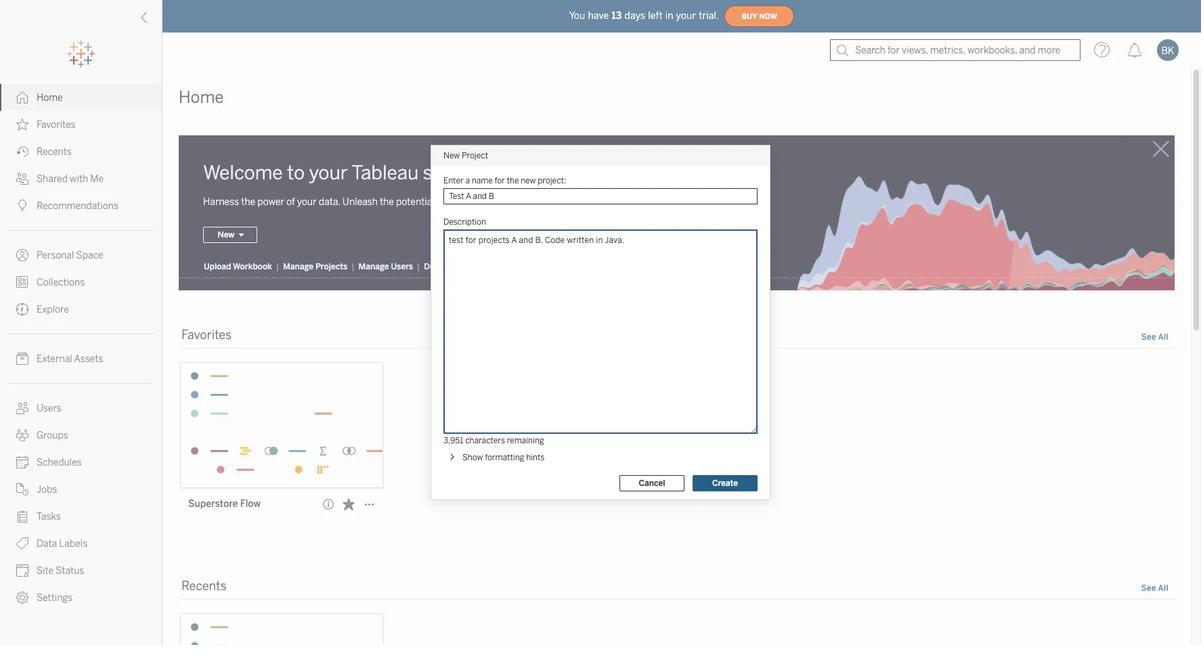 Task type: vqa. For each thing, say whether or not it's contained in the screenshot.
the leftmost Home
yes



Task type: locate. For each thing, give the bounding box(es) containing it.
1 vertical spatial see
[[1141, 584, 1156, 594]]

show formatting hints button
[[445, 450, 547, 466]]

upload
[[204, 262, 231, 272]]

see all link for recents
[[1141, 582, 1170, 596]]

groups
[[37, 430, 68, 442]]

see all
[[1141, 333, 1169, 342], [1141, 584, 1169, 594]]

0 vertical spatial favorites
[[37, 119, 76, 131]]

0 horizontal spatial new
[[218, 231, 235, 240]]

1 horizontal spatial |
[[352, 262, 354, 272]]

1 horizontal spatial manage
[[359, 262, 389, 272]]

2 see from the top
[[1141, 584, 1156, 594]]

manage users link
[[358, 262, 414, 273]]

in
[[666, 10, 674, 21]]

0 vertical spatial all
[[1158, 333, 1169, 342]]

2 horizontal spatial |
[[417, 262, 420, 272]]

have
[[588, 10, 609, 21]]

1 vertical spatial all
[[1158, 584, 1169, 594]]

of
[[287, 197, 295, 208], [437, 197, 445, 208]]

0 vertical spatial users
[[391, 262, 413, 272]]

0 vertical spatial recents
[[37, 146, 72, 158]]

1 horizontal spatial home
[[179, 87, 224, 107]]

of down 'enter'
[[437, 197, 445, 208]]

users
[[391, 262, 413, 272], [37, 403, 62, 414]]

1 of from the left
[[287, 197, 295, 208]]

data.
[[319, 197, 340, 208]]

superstore
[[188, 499, 238, 510]]

new project
[[444, 151, 488, 161]]

1 vertical spatial see all link
[[1141, 582, 1170, 596]]

favorites inside main navigation. press the up and down arrow keys to access links. "element"
[[37, 119, 76, 131]]

the left power
[[241, 197, 255, 208]]

navigation panel element
[[0, 41, 162, 612]]

2 horizontal spatial the
[[507, 176, 519, 186]]

1 vertical spatial recents
[[181, 579, 227, 594]]

tableau left desktop
[[464, 262, 494, 272]]

the right unleash
[[380, 197, 394, 208]]

tableau
[[352, 162, 419, 184], [464, 262, 494, 272]]

| right projects
[[352, 262, 354, 272]]

explore
[[37, 304, 69, 316]]

0 horizontal spatial favorites
[[37, 119, 76, 131]]

1 manage from the left
[[283, 262, 314, 272]]

users left download
[[391, 262, 413, 272]]

recents
[[37, 146, 72, 158], [181, 579, 227, 594]]

show formatting hints
[[463, 453, 545, 463]]

1 horizontal spatial new
[[444, 151, 460, 161]]

2 | from the left
[[352, 262, 354, 272]]

|
[[276, 262, 279, 272], [352, 262, 354, 272], [417, 262, 420, 272]]

upload workbook | manage projects | manage users | download tableau desktop
[[204, 262, 528, 272]]

0 vertical spatial see
[[1141, 333, 1156, 342]]

manage projects link
[[282, 262, 348, 273]]

0 vertical spatial see all
[[1141, 333, 1169, 342]]

0 horizontal spatial |
[[276, 262, 279, 272]]

you have 13 days left in your trial.
[[569, 10, 719, 21]]

1 vertical spatial new
[[218, 231, 235, 240]]

the right for
[[507, 176, 519, 186]]

recents link
[[0, 138, 162, 165]]

site
[[37, 565, 54, 577]]

1 horizontal spatial tableau
[[464, 262, 494, 272]]

the inside new project dialog
[[507, 176, 519, 186]]

download tableau desktop link
[[423, 262, 529, 273]]

| left download
[[417, 262, 420, 272]]

welcome to your tableau site
[[203, 162, 454, 184]]

manage
[[283, 262, 314, 272], [359, 262, 389, 272]]

upload workbook button
[[203, 262, 273, 273]]

1 | from the left
[[276, 262, 279, 272]]

now
[[759, 12, 778, 21]]

cancel button
[[620, 475, 685, 492]]

manage right projects
[[359, 262, 389, 272]]

tableau up unleash
[[352, 162, 419, 184]]

1 horizontal spatial the
[[380, 197, 394, 208]]

see all for favorites
[[1141, 333, 1169, 342]]

new
[[521, 176, 536, 186]]

download
[[424, 262, 462, 272]]

1 horizontal spatial of
[[437, 197, 445, 208]]

users link
[[0, 395, 162, 422]]

buy
[[742, 12, 757, 21]]

1 vertical spatial see all
[[1141, 584, 1169, 594]]

new button
[[203, 227, 257, 243]]

site
[[423, 162, 454, 184]]

days
[[625, 10, 646, 21]]

2 all from the top
[[1158, 584, 1169, 594]]

3 | from the left
[[417, 262, 420, 272]]

all
[[1158, 333, 1169, 342], [1158, 584, 1169, 594]]

1 see all from the top
[[1141, 333, 1169, 342]]

new for new project
[[444, 151, 460, 161]]

see for recents
[[1141, 584, 1156, 594]]

cancel
[[639, 479, 665, 488]]

0 horizontal spatial the
[[241, 197, 255, 208]]

new up upload
[[218, 231, 235, 240]]

new up site
[[444, 151, 460, 161]]

0 horizontal spatial of
[[287, 197, 295, 208]]

2 of from the left
[[437, 197, 445, 208]]

1 horizontal spatial users
[[391, 262, 413, 272]]

1 horizontal spatial recents
[[181, 579, 227, 594]]

manage left projects
[[283, 262, 314, 272]]

create
[[712, 479, 738, 488]]

collections link
[[0, 269, 162, 296]]

the
[[507, 176, 519, 186], [241, 197, 255, 208], [380, 197, 394, 208]]

1 see from the top
[[1141, 333, 1156, 342]]

0 horizontal spatial manage
[[283, 262, 314, 272]]

2 see all link from the top
[[1141, 582, 1170, 596]]

1 vertical spatial users
[[37, 403, 62, 414]]

2 manage from the left
[[359, 262, 389, 272]]

0 horizontal spatial home
[[37, 92, 63, 104]]

0 vertical spatial see all link
[[1141, 331, 1170, 345]]

new inside popup button
[[218, 231, 235, 240]]

0 horizontal spatial tableau
[[352, 162, 419, 184]]

2 see all from the top
[[1141, 584, 1169, 594]]

explore link
[[0, 296, 162, 323]]

see all link
[[1141, 331, 1170, 345], [1141, 582, 1170, 596]]

new inside dialog
[[444, 151, 460, 161]]

your right the in
[[676, 10, 696, 21]]

1 vertical spatial tableau
[[464, 262, 494, 272]]

Enter a name for the new project: text field
[[444, 188, 758, 205]]

new
[[444, 151, 460, 161], [218, 231, 235, 240]]

home
[[179, 87, 224, 107], [37, 92, 63, 104]]

0 horizontal spatial recents
[[37, 146, 72, 158]]

for
[[495, 176, 505, 186]]

recents inside main navigation. press the up and down arrow keys to access links. "element"
[[37, 146, 72, 158]]

external assets
[[37, 354, 103, 365]]

1 all from the top
[[1158, 333, 1169, 342]]

project
[[462, 151, 488, 161]]

users up groups
[[37, 403, 62, 414]]

your left data. on the left top of page
[[297, 197, 317, 208]]

groups link
[[0, 422, 162, 449]]

0 vertical spatial new
[[444, 151, 460, 161]]

1 horizontal spatial favorites
[[181, 328, 232, 343]]

users inside main navigation. press the up and down arrow keys to access links. "element"
[[37, 403, 62, 414]]

0 horizontal spatial users
[[37, 403, 62, 414]]

| right workbook
[[276, 262, 279, 272]]

favorites
[[37, 119, 76, 131], [181, 328, 232, 343]]

3,951 characters remaining
[[444, 436, 544, 446]]

unleash
[[343, 197, 378, 208]]

your up data. on the left top of page
[[309, 162, 348, 184]]

main navigation. press the up and down arrow keys to access links. element
[[0, 84, 162, 612]]

site status
[[37, 565, 84, 577]]

1 see all link from the top
[[1141, 331, 1170, 345]]

personal
[[37, 250, 74, 261]]

of right power
[[287, 197, 295, 208]]

harness
[[203, 197, 239, 208]]



Task type: describe. For each thing, give the bounding box(es) containing it.
schedules
[[37, 457, 82, 469]]

create button
[[693, 475, 758, 492]]

description
[[444, 217, 486, 227]]

see for favorites
[[1141, 333, 1156, 342]]

all for favorites
[[1158, 333, 1169, 342]]

home inside 'link'
[[37, 92, 63, 104]]

hints
[[526, 453, 545, 463]]

you
[[569, 10, 585, 21]]

recommendations
[[37, 200, 119, 212]]

enter
[[444, 176, 464, 186]]

shared with me link
[[0, 165, 162, 192]]

personal space
[[37, 250, 103, 261]]

shared with me
[[37, 173, 104, 185]]

buy now button
[[725, 5, 794, 27]]

superstore flow
[[188, 499, 261, 510]]

power
[[258, 197, 284, 208]]

external
[[37, 354, 72, 365]]

enter a name for the new project:
[[444, 176, 566, 186]]

to
[[287, 162, 305, 184]]

people.
[[469, 197, 501, 208]]

space
[[76, 250, 103, 261]]

all for recents
[[1158, 584, 1169, 594]]

tasks
[[37, 511, 61, 523]]

your up description
[[447, 197, 467, 208]]

see all link for favorites
[[1141, 331, 1170, 345]]

buy now
[[742, 12, 778, 21]]

desktop
[[496, 262, 528, 272]]

data labels link
[[0, 530, 162, 557]]

0 vertical spatial tableau
[[352, 162, 419, 184]]

labels
[[59, 538, 88, 550]]

formatting
[[485, 453, 525, 463]]

workbook
[[233, 262, 272, 272]]

harness the power of your data. unleash the potential of your people.
[[203, 197, 501, 208]]

remaining
[[507, 436, 544, 446]]

name
[[472, 176, 493, 186]]

new for new
[[218, 231, 235, 240]]

13
[[612, 10, 622, 21]]

shared
[[37, 173, 68, 185]]

favorites link
[[0, 111, 162, 138]]

project:
[[538, 176, 566, 186]]

potential
[[396, 197, 435, 208]]

schedules link
[[0, 449, 162, 476]]

personal space link
[[0, 242, 162, 269]]

data
[[37, 538, 57, 550]]

1 vertical spatial favorites
[[181, 328, 232, 343]]

new project dialog
[[431, 146, 770, 500]]

home link
[[0, 84, 162, 111]]

characters
[[465, 436, 505, 446]]

a
[[466, 176, 470, 186]]

show
[[463, 453, 483, 463]]

Description text field
[[444, 230, 758, 434]]

projects
[[316, 262, 348, 272]]

settings
[[37, 593, 73, 604]]

collections
[[37, 277, 85, 288]]

site status link
[[0, 557, 162, 584]]

3,951
[[444, 436, 464, 446]]

left
[[648, 10, 663, 21]]

recommendations link
[[0, 192, 162, 219]]

welcome
[[203, 162, 283, 184]]

tasks link
[[0, 503, 162, 530]]

flow
[[240, 499, 261, 510]]

me
[[90, 173, 104, 185]]

jobs link
[[0, 476, 162, 503]]

jobs
[[37, 484, 57, 496]]

external assets link
[[0, 345, 162, 372]]

see all for recents
[[1141, 584, 1169, 594]]

assets
[[74, 354, 103, 365]]

with
[[70, 173, 88, 185]]

trial.
[[699, 10, 719, 21]]

status
[[56, 565, 84, 577]]

settings link
[[0, 584, 162, 612]]



